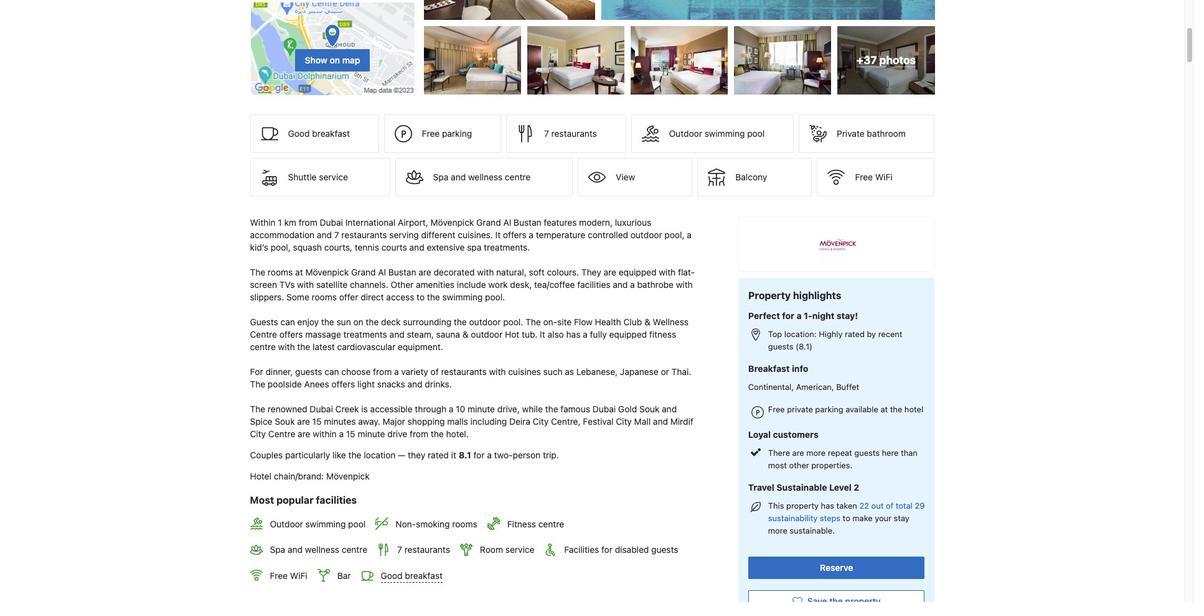 Task type: vqa. For each thing, say whether or not it's contained in the screenshot.
Within
yes



Task type: locate. For each thing, give the bounding box(es) containing it.
0 vertical spatial more
[[807, 448, 826, 458]]

club
[[624, 317, 642, 328]]

pool.
[[485, 292, 505, 303], [503, 317, 523, 328]]

guests inside top location: highly rated by recent guests (8.1)
[[769, 342, 794, 352]]

other
[[790, 461, 810, 471]]

1 horizontal spatial facilities
[[578, 280, 611, 290]]

has inside within 1 km from dubai international airport, mövenpick grand al bustan features modern, luxurious accommodation and 7 restaurants serving different cuisines. it offers a temperature controlled outdoor pool, a kid's pool, squash courts, tennis courts and extensive spa treatments. the rooms at mövenpick grand al bustan are decorated with natural, soft colours. they are equipped with flat- screen tvs with satellite channels. other amenities include work desk, tea/coffee facilities and a bathrobe with slippers. some rooms offer direct access to the swimming pool. guests can enjoy the sun on the deck surrounding the outdoor pool. the on-site flow health club & wellness centre offers massage treatments and steam, sauna & outdoor hot tub. it also has a fully equipped fitness centre with the latest cardiovascular equipment. for dinner, guests can choose from a variety of restaurants with cuisines such as lebanese, japanese or thai. the poolside anees offers light snacks and drinks. the renowned dubai creek is accessible through a 10 minute drive, while the famous dubai gold souk and spice souk are 15 minutes away. major shopping malls including deira city centre, festival city mall and mirdif city centre are within a 15 minute drive from the hotel.
[[567, 330, 581, 340]]

0 vertical spatial minute
[[468, 404, 495, 415]]

0 vertical spatial good breakfast
[[288, 128, 350, 139]]

also
[[548, 330, 564, 340]]

swimming down the include
[[443, 292, 483, 303]]

highly
[[819, 329, 843, 339]]

hotel
[[250, 472, 272, 482]]

guests down top
[[769, 342, 794, 352]]

than
[[901, 448, 918, 458]]

1 horizontal spatial service
[[506, 545, 535, 556]]

outdoor swimming pool up balcony
[[669, 128, 765, 139]]

1 horizontal spatial free wifi
[[855, 172, 893, 183]]

city down the gold
[[616, 417, 632, 427]]

perfect
[[749, 311, 780, 321]]

snacks
[[377, 379, 405, 390]]

such
[[544, 367, 563, 378]]

to inside within 1 km from dubai international airport, mövenpick grand al bustan features modern, luxurious accommodation and 7 restaurants serving different cuisines. it offers a temperature controlled outdoor pool, a kid's pool, squash courts, tennis courts and extensive spa treatments. the rooms at mövenpick grand al bustan are decorated with natural, soft colours. they are equipped with flat- screen tvs with satellite channels. other amenities include work desk, tea/coffee facilities and a bathrobe with slippers. some rooms offer direct access to the swimming pool. guests can enjoy the sun on the deck surrounding the outdoor pool. the on-site flow health club & wellness centre offers massage treatments and steam, sauna & outdoor hot tub. it also has a fully equipped fitness centre with the latest cardiovascular equipment. for dinner, guests can choose from a variety of restaurants with cuisines such as lebanese, japanese or thai. the poolside anees offers light snacks and drinks. the renowned dubai creek is accessible through a 10 minute drive, while the famous dubai gold souk and spice souk are 15 minutes away. major shopping malls including deira city centre, festival city mall and mirdif city centre are within a 15 minute drive from the hotel.
[[417, 292, 425, 303]]

minute
[[468, 404, 495, 415], [358, 429, 385, 440]]

facilities
[[565, 545, 599, 556]]

29
[[915, 501, 925, 511]]

& right club
[[645, 317, 651, 328]]

free wifi button
[[817, 158, 935, 197]]

1 vertical spatial mövenpick
[[305, 267, 349, 278]]

2 horizontal spatial 7
[[544, 128, 549, 139]]

0 vertical spatial souk
[[640, 404, 660, 415]]

1 horizontal spatial more
[[807, 448, 826, 458]]

1 vertical spatial centre
[[268, 429, 295, 440]]

2 horizontal spatial for
[[783, 311, 795, 321]]

0 vertical spatial wifi
[[876, 172, 893, 183]]

souk up 'mall'
[[640, 404, 660, 415]]

1 horizontal spatial pool
[[748, 128, 765, 139]]

1 horizontal spatial 7
[[397, 545, 402, 556]]

0 vertical spatial at
[[295, 267, 303, 278]]

spa down most
[[270, 545, 285, 556]]

1 vertical spatial offers
[[280, 330, 303, 340]]

for left 1-
[[783, 311, 795, 321]]

make
[[853, 514, 873, 524]]

mövenpick down "like"
[[326, 472, 370, 482]]

1 horizontal spatial on
[[353, 317, 364, 328]]

cardiovascular
[[337, 342, 396, 353]]

this property has taken
[[769, 501, 860, 511]]

1 horizontal spatial outdoor swimming pool
[[669, 128, 765, 139]]

centre down "spice" on the left bottom of page
[[268, 429, 295, 440]]

a left two-
[[487, 450, 492, 461]]

spa and wellness centre down "free parking"
[[433, 172, 531, 183]]

and left bathrobe
[[613, 280, 628, 290]]

can left enjoy
[[281, 317, 295, 328]]

view button
[[578, 158, 693, 197]]

the
[[427, 292, 440, 303], [321, 317, 334, 328], [366, 317, 379, 328], [454, 317, 467, 328], [297, 342, 310, 353], [545, 404, 558, 415], [891, 405, 903, 415], [431, 429, 444, 440], [349, 450, 362, 461]]

2 vertical spatial for
[[602, 545, 613, 556]]

souk
[[640, 404, 660, 415], [275, 417, 295, 427]]

with down the flat-
[[676, 280, 693, 290]]

spa and wellness centre up bar
[[270, 545, 368, 556]]

are up amenities
[[419, 267, 431, 278]]

1 horizontal spatial from
[[373, 367, 392, 378]]

with up "dinner,"
[[278, 342, 295, 353]]

and down popular
[[288, 545, 303, 556]]

0 horizontal spatial facilities
[[316, 495, 357, 506]]

the up tub.
[[526, 317, 541, 328]]

with up bathrobe
[[659, 267, 676, 278]]

and right 'mall'
[[653, 417, 668, 427]]

grand up channels.
[[351, 267, 376, 278]]

1 horizontal spatial wellness
[[468, 172, 503, 183]]

sustainable
[[777, 483, 828, 493]]

free private parking available at the hotel
[[769, 405, 924, 415]]

work
[[489, 280, 508, 290]]

0 vertical spatial rooms
[[268, 267, 293, 278]]

15 down the minutes
[[346, 429, 355, 440]]

rooms down satellite
[[312, 292, 337, 303]]

at up some in the left of the page
[[295, 267, 303, 278]]

centre down the guests
[[250, 330, 277, 340]]

a up snacks on the left of the page
[[394, 367, 399, 378]]

the up the centre, on the bottom
[[545, 404, 558, 415]]

1 vertical spatial &
[[463, 330, 469, 340]]

1 vertical spatial good breakfast
[[381, 571, 443, 582]]

1 vertical spatial service
[[506, 545, 535, 556]]

0 horizontal spatial breakfast
[[312, 128, 350, 139]]

0 horizontal spatial more
[[769, 526, 788, 536]]

1 horizontal spatial &
[[645, 317, 651, 328]]

most
[[250, 495, 274, 506]]

pool, up the flat-
[[665, 230, 685, 241]]

guests left here
[[855, 448, 880, 458]]

dubai up festival
[[593, 404, 616, 415]]

1 vertical spatial bustan
[[389, 267, 416, 278]]

pool left non-
[[348, 519, 366, 530]]

guests up 'anees'
[[295, 367, 322, 378]]

1 horizontal spatial wifi
[[876, 172, 893, 183]]

0 horizontal spatial for
[[474, 450, 485, 461]]

variety
[[401, 367, 428, 378]]

0 horizontal spatial souk
[[275, 417, 295, 427]]

facilities inside within 1 km from dubai international airport, mövenpick grand al bustan features modern, luxurious accommodation and 7 restaurants serving different cuisines. it offers a temperature controlled outdoor pool, a kid's pool, squash courts, tennis courts and extensive spa treatments. the rooms at mövenpick grand al bustan are decorated with natural, soft colours. they are equipped with flat- screen tvs with satellite channels. other amenities include work desk, tea/coffee facilities and a bathrobe with slippers. some rooms offer direct access to the swimming pool. guests can enjoy the sun on the deck surrounding the outdoor pool. the on-site flow health club & wellness centre offers massage treatments and steam, sauna & outdoor hot tub. it also has a fully equipped fitness centre with the latest cardiovascular equipment. for dinner, guests can choose from a variety of restaurants with cuisines such as lebanese, japanese or thai. the poolside anees offers light snacks and drinks. the renowned dubai creek is accessible through a 10 minute drive, while the famous dubai gold souk and spice souk are 15 minutes away. major shopping malls including deira city centre, festival city mall and mirdif city centre are within a 15 minute drive from the hotel.
[[578, 280, 611, 290]]

0 vertical spatial pool
[[748, 128, 765, 139]]

photos
[[880, 54, 916, 67]]

1 vertical spatial souk
[[275, 417, 295, 427]]

0 vertical spatial 7 restaurants
[[544, 128, 597, 139]]

1 vertical spatial parking
[[816, 405, 844, 415]]

are up "other"
[[793, 448, 805, 458]]

health
[[595, 317, 621, 328]]

2 horizontal spatial rooms
[[452, 519, 478, 530]]

continental, american, buffet
[[749, 382, 860, 392]]

outdoor down luxurious
[[631, 230, 663, 241]]

satellite
[[316, 280, 348, 290]]

shuttle
[[288, 172, 317, 183]]

7 inside button
[[544, 128, 549, 139]]

equipped up bathrobe
[[619, 267, 657, 278]]

mövenpick up different
[[431, 217, 474, 228]]

+37
[[857, 54, 877, 67]]

breakfast
[[312, 128, 350, 139], [405, 571, 443, 582]]

1 vertical spatial good
[[381, 571, 403, 582]]

on up treatments
[[353, 317, 364, 328]]

0 vertical spatial 15
[[312, 417, 322, 427]]

1-
[[804, 311, 813, 321]]

1 vertical spatial for
[[474, 450, 485, 461]]

8.1
[[459, 450, 471, 461]]

bathroom
[[867, 128, 906, 139]]

0 horizontal spatial spa
[[270, 545, 285, 556]]

grand up cuisines.
[[477, 217, 501, 228]]

1 vertical spatial at
[[881, 405, 888, 415]]

1 horizontal spatial rated
[[845, 329, 865, 339]]

choose
[[342, 367, 371, 378]]

it right tub.
[[540, 330, 545, 340]]

more inside to make your stay more sustainable.
[[769, 526, 788, 536]]

for right 8.1
[[474, 450, 485, 461]]

centre,
[[551, 417, 581, 427]]

good right bar
[[381, 571, 403, 582]]

wellness up bar
[[305, 545, 339, 556]]

pool inside button
[[748, 128, 765, 139]]

1 vertical spatial outdoor
[[270, 519, 303, 530]]

service right shuttle
[[319, 172, 348, 183]]

festival
[[583, 417, 614, 427]]

parking inside "free parking" button
[[442, 128, 472, 139]]

from right 'km'
[[299, 217, 318, 228]]

rooms up tvs
[[268, 267, 293, 278]]

1 horizontal spatial of
[[886, 501, 894, 511]]

or
[[661, 367, 669, 378]]

2 vertical spatial swimming
[[306, 519, 346, 530]]

has up steps
[[821, 501, 835, 511]]

more down "sustainability"
[[769, 526, 788, 536]]

sauna
[[436, 330, 460, 340]]

0 vertical spatial on
[[330, 55, 340, 65]]

souk down the renowned
[[275, 417, 295, 427]]

0 horizontal spatial at
[[295, 267, 303, 278]]

and down "free parking"
[[451, 172, 466, 183]]

1 vertical spatial on
[[353, 317, 364, 328]]

a down flow
[[583, 330, 588, 340]]

show on map button
[[250, 2, 415, 96], [295, 49, 370, 71]]

1 vertical spatial wellness
[[305, 545, 339, 556]]

for for perfect
[[783, 311, 795, 321]]

7
[[544, 128, 549, 139], [334, 230, 339, 241], [397, 545, 402, 556]]

al
[[504, 217, 511, 228], [378, 267, 386, 278]]

wellness down "free parking"
[[468, 172, 503, 183]]

city down the while
[[533, 417, 549, 427]]

good breakfast up the shuttle service
[[288, 128, 350, 139]]

bustan
[[514, 217, 542, 228], [389, 267, 416, 278]]

with up some in the left of the page
[[297, 280, 314, 290]]

free inside "free parking" button
[[422, 128, 440, 139]]

1 vertical spatial rooms
[[312, 292, 337, 303]]

0 vertical spatial al
[[504, 217, 511, 228]]

outdoor swimming pool down most popular facilities
[[270, 519, 366, 530]]

guests inside within 1 km from dubai international airport, mövenpick grand al bustan features modern, luxurious accommodation and 7 restaurants serving different cuisines. it offers a temperature controlled outdoor pool, a kid's pool, squash courts, tennis courts and extensive spa treatments. the rooms at mövenpick grand al bustan are decorated with natural, soft colours. they are equipped with flat- screen tvs with satellite channels. other amenities include work desk, tea/coffee facilities and a bathrobe with slippers. some rooms offer direct access to the swimming pool. guests can enjoy the sun on the deck surrounding the outdoor pool. the on-site flow health club & wellness centre offers massage treatments and steam, sauna & outdoor hot tub. it also has a fully equipped fitness centre with the latest cardiovascular equipment. for dinner, guests can choose from a variety of restaurants with cuisines such as lebanese, japanese or thai. the poolside anees offers light snacks and drinks. the renowned dubai creek is accessible through a 10 minute drive, while the famous dubai gold souk and spice souk are 15 minutes away. major shopping malls including deira city centre, festival city mall and mirdif city centre are within a 15 minute drive from the hotel.
[[295, 367, 322, 378]]

and down deck
[[390, 330, 405, 340]]

wifi inside button
[[876, 172, 893, 183]]

continental,
[[749, 382, 794, 392]]

to inside to make your stay more sustainable.
[[843, 514, 851, 524]]

1 horizontal spatial has
[[821, 501, 835, 511]]

mövenpick up satellite
[[305, 267, 349, 278]]

decorated
[[434, 267, 475, 278]]

1 vertical spatial of
[[886, 501, 894, 511]]

rated inside top location: highly rated by recent guests (8.1)
[[845, 329, 865, 339]]

0 vertical spatial to
[[417, 292, 425, 303]]

desk,
[[510, 280, 532, 290]]

km
[[284, 217, 296, 228]]

more up properties.
[[807, 448, 826, 458]]

good breakfast down non-
[[381, 571, 443, 582]]

& right sauna
[[463, 330, 469, 340]]

free inside free wifi button
[[855, 172, 873, 183]]

outdoor
[[631, 230, 663, 241], [469, 317, 501, 328], [471, 330, 503, 340]]

0 vertical spatial &
[[645, 317, 651, 328]]

of right out
[[886, 501, 894, 511]]

0 vertical spatial equipped
[[619, 267, 657, 278]]

2 vertical spatial offers
[[332, 379, 355, 390]]

soft
[[529, 267, 545, 278]]

1 vertical spatial al
[[378, 267, 386, 278]]

other
[[391, 280, 414, 290]]

more
[[807, 448, 826, 458], [769, 526, 788, 536]]

from down shopping
[[410, 429, 429, 440]]

free wifi inside free wifi button
[[855, 172, 893, 183]]

tub.
[[522, 330, 538, 340]]

1 vertical spatial free wifi
[[270, 571, 308, 582]]

1 vertical spatial has
[[821, 501, 835, 511]]

are right they
[[604, 267, 617, 278]]

1 vertical spatial rated
[[428, 450, 449, 461]]

1 horizontal spatial spa
[[433, 172, 449, 183]]

0 vertical spatial grand
[[477, 217, 501, 228]]

2 vertical spatial rooms
[[452, 519, 478, 530]]

spa down "free parking" button
[[433, 172, 449, 183]]

the down for
[[250, 379, 265, 390]]

1 vertical spatial to
[[843, 514, 851, 524]]

good up shuttle
[[288, 128, 310, 139]]

sustainable.
[[790, 526, 835, 536]]

disabled
[[615, 545, 649, 556]]

bustan up treatments.
[[514, 217, 542, 228]]

offers
[[503, 230, 527, 241], [280, 330, 303, 340], [332, 379, 355, 390]]

outdoor inside outdoor swimming pool button
[[669, 128, 703, 139]]

dubai up courts,
[[320, 217, 343, 228]]

22 out of total 29 sustainability steps
[[769, 501, 925, 524]]

22 out of total 29 sustainability steps link
[[769, 501, 925, 524]]

buffet
[[837, 382, 860, 392]]

it
[[496, 230, 501, 241], [540, 330, 545, 340]]

0 vertical spatial for
[[783, 311, 795, 321]]

and down variety
[[408, 379, 423, 390]]

equipped down club
[[609, 330, 647, 340]]

perfect for a 1-night stay!
[[749, 311, 858, 321]]

poolside
[[268, 379, 302, 390]]

0 horizontal spatial 7
[[334, 230, 339, 241]]

by
[[867, 329, 876, 339]]

0 horizontal spatial spa and wellness centre
[[270, 545, 368, 556]]

on left map
[[330, 55, 340, 65]]

private
[[837, 128, 865, 139]]

0 vertical spatial rated
[[845, 329, 865, 339]]

offers up treatments.
[[503, 230, 527, 241]]

accessible
[[370, 404, 413, 415]]

accommodation
[[250, 230, 315, 241]]

pool up balcony
[[748, 128, 765, 139]]

show
[[305, 55, 328, 65]]

is
[[361, 404, 368, 415]]

0 vertical spatial bustan
[[514, 217, 542, 228]]

include
[[457, 280, 486, 290]]

2 vertical spatial from
[[410, 429, 429, 440]]

mövenpick
[[431, 217, 474, 228], [305, 267, 349, 278], [326, 472, 370, 482]]

breakfast up shuttle service button
[[312, 128, 350, 139]]

pool. down work
[[485, 292, 505, 303]]

0 horizontal spatial rooms
[[268, 267, 293, 278]]

1 vertical spatial 7
[[334, 230, 339, 241]]

property
[[787, 501, 819, 511]]

are inside there are more repeat guests here than most other properties.
[[793, 448, 805, 458]]

stay!
[[837, 311, 858, 321]]

0 vertical spatial of
[[431, 367, 439, 378]]

city down "spice" on the left bottom of page
[[250, 429, 266, 440]]

1 vertical spatial it
[[540, 330, 545, 340]]

1 horizontal spatial minute
[[468, 404, 495, 415]]

outdoor left hot
[[471, 330, 503, 340]]

swimming up balcony
[[705, 128, 745, 139]]

view
[[616, 172, 635, 183]]

property
[[749, 290, 791, 302]]

0 vertical spatial spa
[[433, 172, 449, 183]]

city
[[533, 417, 549, 427], [616, 417, 632, 427], [250, 429, 266, 440]]

wifi left bar
[[290, 571, 308, 582]]

from up snacks on the left of the page
[[373, 367, 392, 378]]

the up treatments
[[366, 317, 379, 328]]

0 horizontal spatial &
[[463, 330, 469, 340]]

1 vertical spatial more
[[769, 526, 788, 536]]

0 vertical spatial facilities
[[578, 280, 611, 290]]

for
[[250, 367, 263, 378]]

good
[[288, 128, 310, 139], [381, 571, 403, 582]]

7 restaurants
[[544, 128, 597, 139], [397, 545, 450, 556]]

7 inside within 1 km from dubai international airport, mövenpick grand al bustan features modern, luxurious accommodation and 7 restaurants serving different cuisines. it offers a temperature controlled outdoor pool, a kid's pool, squash courts, tennis courts and extensive spa treatments. the rooms at mövenpick grand al bustan are decorated with natural, soft colours. they are equipped with flat- screen tvs with satellite channels. other amenities include work desk, tea/coffee facilities and a bathrobe with slippers. some rooms offer direct access to the swimming pool. guests can enjoy the sun on the deck surrounding the outdoor pool. the on-site flow health club & wellness centre offers massage treatments and steam, sauna & outdoor hot tub. it also has a fully equipped fitness centre with the latest cardiovascular equipment. for dinner, guests can choose from a variety of restaurants with cuisines such as lebanese, japanese or thai. the poolside anees offers light snacks and drinks. the renowned dubai creek is accessible through a 10 minute drive, while the famous dubai gold souk and spice souk are 15 minutes away. major shopping malls including deira city centre, festival city mall and mirdif city centre are within a 15 minute drive from the hotel.
[[334, 230, 339, 241]]

service inside button
[[319, 172, 348, 183]]

they
[[408, 450, 426, 461]]

0 horizontal spatial 15
[[312, 417, 322, 427]]



Task type: describe. For each thing, give the bounding box(es) containing it.
7 restaurants inside button
[[544, 128, 597, 139]]

outdoor swimming pool button
[[631, 115, 794, 153]]

1 vertical spatial can
[[325, 367, 339, 378]]

gold
[[618, 404, 637, 415]]

and up courts,
[[317, 230, 332, 241]]

good breakfast inside button
[[288, 128, 350, 139]]

1 horizontal spatial at
[[881, 405, 888, 415]]

and down serving
[[410, 242, 425, 253]]

person
[[513, 450, 541, 461]]

2 vertical spatial 7
[[397, 545, 402, 556]]

customers
[[773, 430, 819, 440]]

service for shuttle service
[[319, 172, 348, 183]]

a up the flat-
[[687, 230, 692, 241]]

drive,
[[498, 404, 520, 415]]

flat-
[[678, 267, 695, 278]]

non-
[[396, 519, 416, 530]]

0 horizontal spatial free wifi
[[270, 571, 308, 582]]

1 vertical spatial pool.
[[503, 317, 523, 328]]

a up treatments.
[[529, 230, 534, 241]]

a down the minutes
[[339, 429, 344, 440]]

shopping
[[408, 417, 445, 427]]

0 horizontal spatial minute
[[358, 429, 385, 440]]

chain/brand:
[[274, 472, 324, 482]]

2 horizontal spatial city
[[616, 417, 632, 427]]

features
[[544, 217, 577, 228]]

enjoy
[[297, 317, 319, 328]]

7 restaurants button
[[506, 115, 626, 153]]

1 vertical spatial spa
[[270, 545, 285, 556]]

it
[[451, 450, 457, 461]]

mövenpick image
[[820, 226, 857, 264]]

renowned
[[268, 404, 307, 415]]

travel sustainable level  2
[[749, 483, 860, 493]]

famous
[[561, 404, 590, 415]]

1 vertical spatial facilities
[[316, 495, 357, 506]]

property highlights
[[749, 290, 842, 302]]

1 horizontal spatial al
[[504, 217, 511, 228]]

0 horizontal spatial wifi
[[290, 571, 308, 582]]

treatments.
[[484, 242, 530, 253]]

like
[[333, 450, 346, 461]]

location
[[364, 450, 396, 461]]

1 horizontal spatial grand
[[477, 217, 501, 228]]

the left hotel
[[891, 405, 903, 415]]

0 horizontal spatial outdoor
[[270, 519, 303, 530]]

of inside within 1 km from dubai international airport, mövenpick grand al bustan features modern, luxurious accommodation and 7 restaurants serving different cuisines. it offers a temperature controlled outdoor pool, a kid's pool, squash courts, tennis courts and extensive spa treatments. the rooms at mövenpick grand al bustan are decorated with natural, soft colours. they are equipped with flat- screen tvs with satellite channels. other amenities include work desk, tea/coffee facilities and a bathrobe with slippers. some rooms offer direct access to the swimming pool. guests can enjoy the sun on the deck surrounding the outdoor pool. the on-site flow health club & wellness centre offers massage treatments and steam, sauna & outdoor hot tub. it also has a fully equipped fitness centre with the latest cardiovascular equipment. for dinner, guests can choose from a variety of restaurants with cuisines such as lebanese, japanese or thai. the poolside anees offers light snacks and drinks. the renowned dubai creek is accessible through a 10 minute drive, while the famous dubai gold souk and spice souk are 15 minutes away. major shopping malls including deira city centre, festival city mall and mirdif city centre are within a 15 minute drive from the hotel.
[[431, 367, 439, 378]]

끖
[[751, 449, 761, 457]]

dubai up the minutes
[[310, 404, 333, 415]]

private bathroom
[[837, 128, 906, 139]]

cuisines.
[[458, 230, 493, 241]]

2 horizontal spatial offers
[[503, 230, 527, 241]]

more inside there are more repeat guests here than most other properties.
[[807, 448, 826, 458]]

channels.
[[350, 280, 389, 290]]

0 horizontal spatial outdoor swimming pool
[[270, 519, 366, 530]]

1 horizontal spatial city
[[533, 417, 549, 427]]

tea/coffee
[[534, 280, 575, 290]]

0 vertical spatial pool.
[[485, 292, 505, 303]]

1 horizontal spatial it
[[540, 330, 545, 340]]

latest
[[313, 342, 335, 353]]

here
[[882, 448, 899, 458]]

taken
[[837, 501, 858, 511]]

away.
[[358, 417, 380, 427]]

american,
[[796, 382, 834, 392]]

hotel chain/brand: mövenpick
[[250, 472, 370, 482]]

steam,
[[407, 330, 434, 340]]

equipment.
[[398, 342, 443, 353]]

0 vertical spatial centre
[[250, 330, 277, 340]]

the up sauna
[[454, 317, 467, 328]]

major
[[383, 417, 405, 427]]

extensive
[[427, 242, 465, 253]]

highlights
[[794, 290, 842, 302]]

natural,
[[496, 267, 527, 278]]

private bathroom button
[[799, 115, 935, 153]]

light
[[358, 379, 375, 390]]

trip.
[[543, 450, 559, 461]]

1 vertical spatial equipped
[[609, 330, 647, 340]]

the left the 'latest'
[[297, 342, 310, 353]]

mirdif
[[671, 417, 694, 427]]

wellness inside button
[[468, 172, 503, 183]]

1 horizontal spatial good
[[381, 571, 403, 582]]

on inside within 1 km from dubai international airport, mövenpick grand al bustan features modern, luxurious accommodation and 7 restaurants serving different cuisines. it offers a temperature controlled outdoor pool, a kid's pool, squash courts, tennis courts and extensive spa treatments. the rooms at mövenpick grand al bustan are decorated with natural, soft colours. they are equipped with flat- screen tvs with satellite channels. other amenities include work desk, tea/coffee facilities and a bathrobe with slippers. some rooms offer direct access to the swimming pool. guests can enjoy the sun on the deck surrounding the outdoor pool. the on-site flow health club & wellness centre offers massage treatments and steam, sauna & outdoor hot tub. it also has a fully equipped fitness centre with the latest cardiovascular equipment. for dinner, guests can choose from a variety of restaurants with cuisines such as lebanese, japanese or thai. the poolside anees offers light snacks and drinks. the renowned dubai creek is accessible through a 10 minute drive, while the famous dubai gold souk and spice souk are 15 minutes away. major shopping malls including deira city centre, festival city mall and mirdif city centre are within a 15 minute drive from the hotel.
[[353, 317, 364, 328]]

1 horizontal spatial rooms
[[312, 292, 337, 303]]

1 horizontal spatial breakfast
[[405, 571, 443, 582]]

map
[[342, 55, 360, 65]]

within
[[313, 429, 337, 440]]

spa inside button
[[433, 172, 449, 183]]

balcony
[[736, 172, 768, 183]]

0 vertical spatial outdoor
[[631, 230, 663, 241]]

and up 'mirdif'
[[662, 404, 677, 415]]

guests inside there are more repeat guests here than most other properties.
[[855, 448, 880, 458]]

steps
[[820, 514, 841, 524]]

restaurants inside button
[[552, 128, 597, 139]]

this
[[769, 501, 785, 511]]

1 horizontal spatial bustan
[[514, 217, 542, 228]]

reserve button
[[749, 557, 925, 580]]

temperature
[[536, 230, 586, 241]]

couples
[[250, 450, 283, 461]]

spa and wellness centre inside button
[[433, 172, 531, 183]]

1 horizontal spatial pool,
[[665, 230, 685, 241]]

travel
[[749, 483, 775, 493]]

tennis
[[355, 242, 379, 253]]

1 vertical spatial pool
[[348, 519, 366, 530]]

0 horizontal spatial pool,
[[271, 242, 291, 253]]

a left the 10
[[449, 404, 454, 415]]

slippers.
[[250, 292, 284, 303]]

centre inside within 1 km from dubai international airport, mövenpick grand al bustan features modern, luxurious accommodation and 7 restaurants serving different cuisines. it offers a temperature controlled outdoor pool, a kid's pool, squash courts, tennis courts and extensive spa treatments. the rooms at mövenpick grand al bustan are decorated with natural, soft colours. they are equipped with flat- screen tvs with satellite channels. other amenities include work desk, tea/coffee facilities and a bathrobe with slippers. some rooms offer direct access to the swimming pool. guests can enjoy the sun on the deck surrounding the outdoor pool. the on-site flow health club & wellness centre offers massage treatments and steam, sauna & outdoor hot tub. it also has a fully equipped fitness centre with the latest cardiovascular equipment. for dinner, guests can choose from a variety of restaurants with cuisines such as lebanese, japanese or thai. the poolside anees offers light snacks and drinks. the renowned dubai creek is accessible through a 10 minute drive, while the famous dubai gold souk and spice souk are 15 minutes away. major shopping malls including deira city centre, festival city mall and mirdif city centre are within a 15 minute drive from the hotel.
[[250, 342, 276, 353]]

of inside '22 out of total 29 sustainability steps'
[[886, 501, 894, 511]]

0 horizontal spatial bustan
[[389, 267, 416, 278]]

on inside section
[[330, 55, 340, 65]]

including
[[471, 417, 507, 427]]

swimming inside within 1 km from dubai international airport, mövenpick grand al bustan features modern, luxurious accommodation and 7 restaurants serving different cuisines. it offers a temperature controlled outdoor pool, a kid's pool, squash courts, tennis courts and extensive spa treatments. the rooms at mövenpick grand al bustan are decorated with natural, soft colours. they are equipped with flat- screen tvs with satellite channels. other amenities include work desk, tea/coffee facilities and a bathrobe with slippers. some rooms offer direct access to the swimming pool. guests can enjoy the sun on the deck surrounding the outdoor pool. the on-site flow health club & wellness centre offers massage treatments and steam, sauna & outdoor hot tub. it also has a fully equipped fitness centre with the latest cardiovascular equipment. for dinner, guests can choose from a variety of restaurants with cuisines such as lebanese, japanese or thai. the poolside anees offers light snacks and drinks. the renowned dubai creek is accessible through a 10 minute drive, while the famous dubai gold souk and spice souk are 15 minutes away. major shopping malls including deira city centre, festival city mall and mirdif city centre are within a 15 minute drive from the hotel.
[[443, 292, 483, 303]]

repeat
[[828, 448, 853, 458]]

a left 1-
[[797, 311, 802, 321]]

swimming inside button
[[705, 128, 745, 139]]

good inside good breakfast button
[[288, 128, 310, 139]]

show on map section
[[245, 0, 419, 96]]

with up work
[[477, 267, 494, 278]]

spice
[[250, 417, 273, 427]]

0 horizontal spatial it
[[496, 230, 501, 241]]

1 vertical spatial outdoor
[[469, 317, 501, 328]]

tvs
[[280, 280, 295, 290]]

top
[[769, 329, 782, 339]]

0 horizontal spatial al
[[378, 267, 386, 278]]

recent
[[879, 329, 903, 339]]

and inside button
[[451, 172, 466, 183]]

0 vertical spatial mövenpick
[[431, 217, 474, 228]]

0 horizontal spatial can
[[281, 317, 295, 328]]

with left cuisines
[[489, 367, 506, 378]]

hotel.
[[446, 429, 469, 440]]

centre inside spa and wellness centre button
[[505, 172, 531, 183]]

bar
[[337, 571, 351, 582]]

0 horizontal spatial from
[[299, 217, 318, 228]]

0 horizontal spatial city
[[250, 429, 266, 440]]

on-
[[543, 317, 558, 328]]

service for room service
[[506, 545, 535, 556]]

the up screen
[[250, 267, 265, 278]]

at inside within 1 km from dubai international airport, mövenpick grand al bustan features modern, luxurious accommodation and 7 restaurants serving different cuisines. it offers a temperature controlled outdoor pool, a kid's pool, squash courts, tennis courts and extensive spa treatments. the rooms at mövenpick grand al bustan are decorated with natural, soft colours. they are equipped with flat- screen tvs with satellite channels. other amenities include work desk, tea/coffee facilities and a bathrobe with slippers. some rooms offer direct access to the swimming pool. guests can enjoy the sun on the deck surrounding the outdoor pool. the on-site flow health club & wellness centre offers massage treatments and steam, sauna & outdoor hot tub. it also has a fully equipped fitness centre with the latest cardiovascular equipment. for dinner, guests can choose from a variety of restaurants with cuisines such as lebanese, japanese or thai. the poolside anees offers light snacks and drinks. the renowned dubai creek is accessible through a 10 minute drive, while the famous dubai gold souk and spice souk are 15 minutes away. major shopping malls including deira city centre, festival city mall and mirdif city centre are within a 15 minute drive from the hotel.
[[295, 267, 303, 278]]

0 horizontal spatial 7 restaurants
[[397, 545, 450, 556]]

1 vertical spatial grand
[[351, 267, 376, 278]]

thai.
[[672, 367, 692, 378]]

a left bathrobe
[[630, 280, 635, 290]]

breakfast inside button
[[312, 128, 350, 139]]

mall
[[634, 417, 651, 427]]

access
[[386, 292, 414, 303]]

22
[[860, 501, 870, 511]]

1 vertical spatial 15
[[346, 429, 355, 440]]

to make your stay more sustainable.
[[769, 514, 910, 536]]

different
[[421, 230, 456, 241]]

the up "spice" on the left bottom of page
[[250, 404, 265, 415]]

the down amenities
[[427, 292, 440, 303]]

—
[[398, 450, 406, 461]]

shuttle service
[[288, 172, 348, 183]]

1 vertical spatial spa and wellness centre
[[270, 545, 368, 556]]

the up massage
[[321, 317, 334, 328]]

1 horizontal spatial good breakfast
[[381, 571, 443, 582]]

direct
[[361, 292, 384, 303]]

breakfast
[[749, 364, 790, 374]]

the down shopping
[[431, 429, 444, 440]]

for for facilities
[[602, 545, 613, 556]]

non-smoking rooms
[[396, 519, 478, 530]]

they
[[582, 267, 602, 278]]

lebanese,
[[577, 367, 618, 378]]

colours.
[[547, 267, 579, 278]]

the right "like"
[[349, 450, 362, 461]]

are down the renowned
[[297, 417, 310, 427]]

modern,
[[579, 217, 613, 228]]

fitness
[[508, 519, 536, 530]]

serving
[[390, 230, 419, 241]]

courts
[[382, 242, 407, 253]]

2 vertical spatial outdoor
[[471, 330, 503, 340]]

guests right disabled
[[652, 545, 679, 556]]

your
[[875, 514, 892, 524]]

fitness
[[650, 330, 677, 340]]

international
[[346, 217, 396, 228]]

outdoor swimming pool inside button
[[669, 128, 765, 139]]

1 horizontal spatial souk
[[640, 404, 660, 415]]

are left within
[[298, 429, 311, 440]]

spa
[[467, 242, 482, 253]]

2 vertical spatial mövenpick
[[326, 472, 370, 482]]



